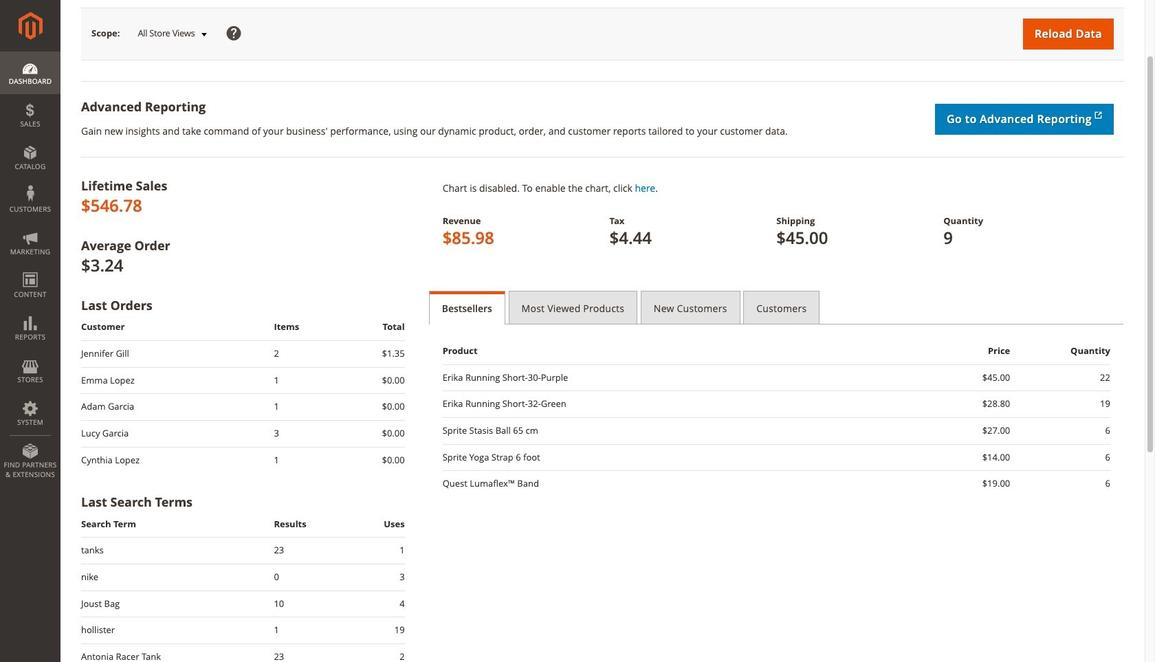 Task type: locate. For each thing, give the bounding box(es) containing it.
magento admin panel image
[[18, 12, 42, 40]]

tab list
[[429, 291, 1125, 325]]

menu bar
[[0, 52, 61, 486]]



